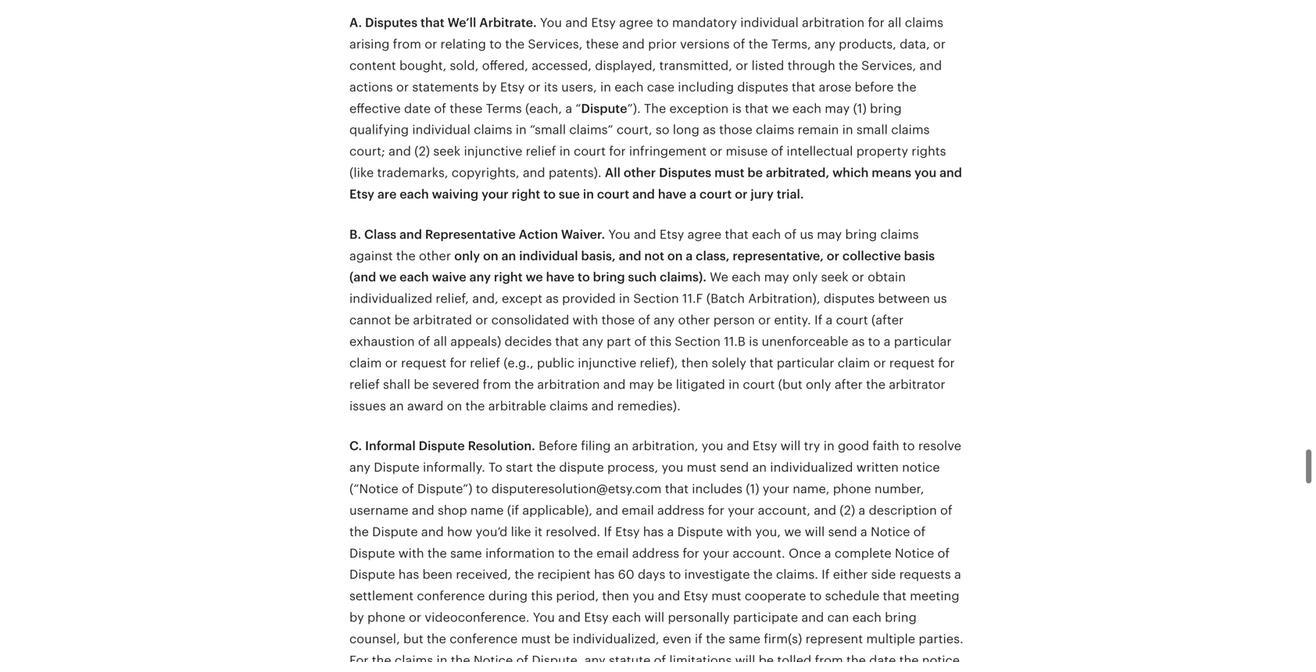 Task type: locate. For each thing, give the bounding box(es) containing it.
all inside we each may only seek or obtain individualized relief, and, except as provided in section 11.f (batch arbitration), disputes between us cannot be arbitrated or consolidated with those of any other person or entity. if a court (after exhaustion of all appeals) decides that any part of this section 11.b is unenforceable as to a particular claim or request for relief (e.g., public injunctive relief), then solely that particular claim or request for relief shall be severed from the arbitration and may be litigated in court (but only after the arbitrator issues an award on the arbitrable claims and remedies).
[[434, 335, 447, 349]]

those up misuse
[[720, 123, 753, 137]]

1 vertical spatial all
[[434, 335, 447, 349]]

0 vertical spatial address
[[658, 504, 705, 518]]

or inside only on an individual basis, and not on a class, representative, or collective basis (and we each waive any right we have to bring such claims).
[[827, 249, 840, 263]]

then up litigated
[[682, 356, 709, 370]]

dispute
[[582, 102, 628, 116], [419, 439, 465, 453], [374, 461, 420, 475], [372, 525, 418, 539], [678, 525, 724, 539], [350, 547, 395, 561], [350, 568, 395, 582]]

0 vertical spatial us
[[800, 228, 814, 242]]

that up class,
[[725, 228, 749, 242]]

individualized inside we each may only seek or obtain individualized relief, and, except as provided in section 11.f (batch arbitration), disputes between us cannot be arbitrated or consolidated with those of any other person or entity. if a court (after exhaustion of all appeals) decides that any part of this section 11.b is unenforceable as to a particular claim or request for relief (e.g., public injunctive relief), then solely that particular claim or request for relief shall be severed from the arbitration and may be litigated in court (but only after the arbitrator issues an award on the arbitrable claims and remedies).
[[350, 292, 433, 306]]

1 horizontal spatial other
[[624, 166, 656, 180]]

0 horizontal spatial individualized
[[350, 292, 433, 306]]

terms,
[[772, 37, 812, 51]]

0 vertical spatial then
[[682, 356, 709, 370]]

only down representative
[[455, 249, 480, 263]]

we each may only seek or obtain individualized relief, and, except as provided in section 11.f (batch arbitration), disputes between us cannot be arbitrated or consolidated with those of any other person or entity. if a court (after exhaustion of all appeals) decides that any part of this section 11.b is unenforceable as to a particular claim or request for relief (e.g., public injunctive relief), then solely that particular claim or request for relief shall be severed from the arbitration and may be litigated in court (but only after the arbitrator issues an award on the arbitrable claims and remedies).
[[350, 270, 956, 413]]

other up waive
[[419, 249, 451, 263]]

how
[[447, 525, 473, 539]]

or down (after
[[874, 356, 887, 370]]

to up recipient
[[558, 547, 571, 561]]

2 vertical spatial with
[[399, 547, 424, 561]]

account,
[[758, 504, 811, 518]]

these up displayed,
[[586, 37, 619, 51]]

claims up "before"
[[550, 399, 588, 413]]

these
[[586, 37, 619, 51], [450, 102, 483, 116]]

1 horizontal spatial request
[[890, 356, 935, 370]]

other inside the you and etsy agree that each of us may bring claims against the other
[[419, 249, 451, 263]]

will
[[781, 439, 801, 453], [805, 525, 825, 539], [645, 611, 665, 625], [736, 654, 756, 662]]

has left 60
[[594, 568, 615, 582]]

a inside you and etsy agree to mandatory individual arbitration for all claims arising from or relating to the services, these and prior versions of the terms, any products, data, or content bought, sold, offered, accessed, displayed, transmitted, or listed through the services, and actions or statements by etsy or its users, in each case including disputes that arose before the effective date of these terms (each, a "
[[566, 102, 573, 116]]

severed
[[433, 378, 480, 392]]

or up but
[[409, 611, 422, 625]]

1 horizontal spatial this
[[650, 335, 672, 349]]

action
[[519, 228, 558, 242]]

entity.
[[775, 313, 812, 327]]

agree inside you and etsy agree to mandatory individual arbitration for all claims arising from or relating to the services, these and prior versions of the terms, any products, data, or content bought, sold, offered, accessed, displayed, transmitted, or listed through the services, and actions or statements by etsy or its users, in each case including disputes that arose before the effective date of these terms (each, a "
[[620, 16, 654, 30]]

may down representative,
[[765, 270, 790, 284]]

in inside you and etsy agree to mandatory individual arbitration for all claims arising from or relating to the services, these and prior versions of the terms, any products, data, or content bought, sold, offered, accessed, displayed, transmitted, or listed through the services, and actions or statements by etsy or its users, in each case including disputes that arose before the effective date of these terms (each, a "
[[601, 80, 612, 94]]

0 vertical spatial with
[[573, 313, 599, 327]]

as
[[703, 123, 716, 137], [546, 292, 559, 306], [852, 335, 865, 349]]

0 vertical spatial relief
[[526, 144, 556, 158]]

(e.g.,
[[504, 356, 534, 370]]

in right users, on the left
[[601, 80, 612, 94]]

notice up requests
[[895, 547, 935, 561]]

0 vertical spatial date
[[404, 102, 431, 116]]

1 vertical spatial services,
[[862, 59, 917, 73]]

0 vertical spatial those
[[720, 123, 753, 137]]

that inside you and etsy agree to mandatory individual arbitration for all claims arising from or relating to the services, these and prior versions of the terms, any products, data, or content bought, sold, offered, accessed, displayed, transmitted, or listed through the services, and actions or statements by etsy or its users, in each case including disputes that arose before the effective date of these terms (each, a "
[[792, 80, 816, 94]]

1 horizontal spatial services,
[[862, 59, 917, 73]]

you right the arbitrate. in the top left of the page
[[540, 16, 562, 30]]

claim up after
[[838, 356, 871, 370]]

right up except
[[494, 270, 523, 284]]

1 vertical spatial have
[[546, 270, 575, 284]]

1 vertical spatial date
[[870, 654, 897, 662]]

1 horizontal spatial (1)
[[854, 102, 867, 116]]

we up except
[[526, 270, 543, 284]]

arbitrated
[[413, 313, 472, 327]]

each inside the you and etsy agree that each of us may bring claims against the other
[[752, 228, 782, 242]]

it
[[535, 525, 543, 539]]

sold,
[[450, 59, 479, 73]]

bring inside the before filing an arbitration, you and etsy will try in good faith to resolve any dispute informally. to start the dispute process, you must send an individualized written notice ("notice of dispute") to disputeresolution@etsy.com that includes (1) your name, phone number, username and shop name (if applicable), and email address for your account, and (2) a description of the dispute and how you'd like it resolved. if etsy has a dispute with you, we will send a notice of dispute with the same information to the email address for your account. once a complete notice of dispute has been received, the recipient has 60 days to investigate the claims. if either side requests a settlement conference during this period, then you and etsy must cooperate to schedule that meeting by phone or videoconference. you and etsy each will personally participate and can each bring counsel, but the conference must be individualized, even if the same firm(s) represent multiple parties. for the claims in the notice of dispute, any statute of limitations will be tolled from the date
[[885, 611, 917, 625]]

to inside we each may only seek or obtain individualized relief, and, except as provided in section 11.f (batch arbitration), disputes between us cannot be arbitrated or consolidated with those of any other person or entity. if a court (after exhaustion of all appeals) decides that any part of this section 11.b is unenforceable as to a particular claim or request for relief (e.g., public injunctive relief), then solely that particular claim or request for relief shall be severed from the arbitration and may be litigated in court (but only after the arbitrator issues an award on the arbitrable claims and remedies).
[[869, 335, 881, 349]]

in right sue at the top left of the page
[[583, 187, 594, 201]]

each inside we each may only seek or obtain individualized relief, and, except as provided in section 11.f (batch arbitration), disputes between us cannot be arbitrated or consolidated with those of any other person or entity. if a court (after exhaustion of all appeals) decides that any part of this section 11.b is unenforceable as to a particular claim or request for relief (e.g., public injunctive relief), then solely that particular claim or request for relief shall be severed from the arbitration and may be litigated in court (but only after the arbitrator issues an award on the arbitrable claims and remedies).
[[732, 270, 761, 284]]

1 horizontal spatial arbitration
[[802, 16, 865, 30]]

will up 'even' at the right
[[645, 611, 665, 625]]

to up "prior"
[[657, 16, 669, 30]]

you inside the before filing an arbitration, you and etsy will try in good faith to resolve any dispute informally. to start the dispute process, you must send an individualized written notice ("notice of dispute") to disputeresolution@etsy.com that includes (1) your name, phone number, username and shop name (if applicable), and email address for your account, and (2) a description of the dispute and how you'd like it resolved. if etsy has a dispute with you, we will send a notice of dispute with the same information to the email address for your account. once a complete notice of dispute has been received, the recipient has 60 days to investigate the claims. if either side requests a settlement conference during this period, then you and etsy must cooperate to schedule that meeting by phone or videoconference. you and etsy each will personally participate and can each bring counsel, but the conference must be individualized, even if the same firm(s) represent multiple parties. for the claims in the notice of dispute, any statute of limitations will be tolled from the date
[[533, 611, 555, 625]]

those inside we each may only seek or obtain individualized relief, and, except as provided in section 11.f (batch arbitration), disputes between us cannot be arbitrated or consolidated with those of any other person or entity. if a court (after exhaustion of all appeals) decides that any part of this section 11.b is unenforceable as to a particular claim or request for relief (e.g., public injunctive relief), then solely that particular claim or request for relief shall be severed from the arbitration and may be litigated in court (but only after the arbitrator issues an award on the arbitrable claims and remedies).
[[602, 313, 635, 327]]

a inside only on an individual basis, and not on a class, representative, or collective basis (and we each waive any right we have to bring such claims).
[[686, 249, 693, 263]]

0 horizontal spatial disputes
[[738, 80, 789, 94]]

1 horizontal spatial date
[[870, 654, 897, 662]]

0 horizontal spatial injunctive
[[464, 144, 523, 158]]

that up misuse
[[745, 102, 769, 116]]

for inside you and etsy agree to mandatory individual arbitration for all claims arising from or relating to the services, these and prior versions of the terms, any products, data, or content bought, sold, offered, accessed, displayed, transmitted, or listed through the services, and actions or statements by etsy or its users, in each case including disputes that arose before the effective date of these terms (each, a "
[[868, 16, 885, 30]]

(1) up small
[[854, 102, 867, 116]]

counsel,
[[350, 632, 400, 646]]

1 vertical spatial by
[[350, 611, 364, 625]]

2 vertical spatial you
[[533, 611, 555, 625]]

0 vertical spatial individual
[[741, 16, 799, 30]]

or
[[425, 37, 437, 51], [934, 37, 946, 51], [736, 59, 749, 73], [397, 80, 409, 94], [528, 80, 541, 94], [710, 144, 723, 158], [735, 187, 748, 201], [827, 249, 840, 263], [852, 270, 865, 284], [476, 313, 488, 327], [759, 313, 771, 327], [385, 356, 398, 370], [874, 356, 887, 370], [409, 611, 422, 625]]

recipient
[[538, 568, 591, 582]]

seek down collective
[[822, 270, 849, 284]]

you inside you and etsy agree to mandatory individual arbitration for all claims arising from or relating to the services, these and prior versions of the terms, any products, data, or content bought, sold, offered, accessed, displayed, transmitted, or listed through the services, and actions or statements by etsy or its users, in each case including disputes that arose before the effective date of these terms (each, a "
[[540, 16, 562, 30]]

1 vertical spatial only
[[793, 270, 818, 284]]

etsy down period,
[[584, 611, 609, 625]]

right inside only on an individual basis, and not on a class, representative, or collective basis (and we each waive any right we have to bring such claims).
[[494, 270, 523, 284]]

0 vertical spatial if
[[815, 313, 823, 327]]

bring inside "). the exception is that we each may (1) bring qualifying individual claims in "small claims" court, so long as those claims remain in small claims court; and (2) seek injunctive relief in court for infringement or misuse of intellectual property rights (like trademarks, copyrights, and patents).
[[871, 102, 902, 116]]

which
[[833, 166, 869, 180]]

relief
[[526, 144, 556, 158], [470, 356, 501, 370], [350, 378, 380, 392]]

each
[[615, 80, 644, 94], [793, 102, 822, 116], [400, 187, 429, 201], [752, 228, 782, 242], [400, 270, 429, 284], [732, 270, 761, 284], [612, 611, 642, 625], [853, 611, 882, 625]]

other
[[624, 166, 656, 180], [419, 249, 451, 263], [679, 313, 711, 327]]

1 vertical spatial agree
[[688, 228, 722, 242]]

if left either
[[822, 568, 830, 582]]

0 horizontal spatial arbitration
[[538, 378, 600, 392]]

1 vertical spatial individualized
[[771, 461, 854, 475]]

on inside we each may only seek or obtain individualized relief, and, except as provided in section 11.f (batch arbitration), disputes between us cannot be arbitrated or consolidated with those of any other person or entity. if a court (after exhaustion of all appeals) decides that any part of this section 11.b is unenforceable as to a particular claim or request for relief (e.g., public injunctive relief), then solely that particular claim or request for relief shall be severed from the arbitration and may be litigated in court (but only after the arbitrator issues an award on the arbitrable claims and remedies).
[[447, 399, 462, 413]]

1 horizontal spatial relief
[[470, 356, 501, 370]]

such
[[628, 270, 657, 284]]

each inside only on an individual basis, and not on a class, representative, or collective basis (and we each waive any right we have to bring such claims).
[[400, 270, 429, 284]]

you
[[915, 166, 937, 180], [702, 439, 724, 453], [662, 461, 684, 475], [633, 589, 655, 604]]

etsy inside the you and etsy agree that each of us may bring claims against the other
[[660, 228, 685, 242]]

notice down "videoconference."
[[474, 654, 513, 662]]

1 horizontal spatial claim
[[838, 356, 871, 370]]

on right not in the top of the page
[[668, 249, 683, 263]]

1 vertical spatial arbitration
[[538, 378, 600, 392]]

0 horizontal spatial (2)
[[415, 144, 430, 158]]

arbitration inside you and etsy agree to mandatory individual arbitration for all claims arising from or relating to the services, these and prior versions of the terms, any products, data, or content bought, sold, offered, accessed, displayed, transmitted, or listed through the services, and actions or statements by etsy or its users, in each case including disputes that arose before the effective date of these terms (each, a "
[[802, 16, 865, 30]]

part
[[607, 335, 631, 349]]

us
[[800, 228, 814, 242], [934, 292, 948, 306]]

dispute
[[560, 461, 604, 475]]

0 vertical spatial same
[[450, 547, 482, 561]]

bring inside the you and etsy agree that each of us may bring claims against the other
[[846, 228, 878, 242]]

etsy down (like
[[350, 187, 375, 201]]

0 horizontal spatial other
[[419, 249, 451, 263]]

or inside all other disputes must be arbitrated, which means you and etsy are each waiving your right to sue in court and have a court or jury trial.
[[735, 187, 748, 201]]

you and etsy agree to mandatory individual arbitration for all claims arising from or relating to the services, these and prior versions of the terms, any products, data, or content bought, sold, offered, accessed, displayed, transmitted, or listed through the services, and actions or statements by etsy or its users, in each case including disputes that arose before the effective date of these terms (each, a "
[[350, 16, 946, 116]]

0 vertical spatial is
[[732, 102, 742, 116]]

that inside "). the exception is that we each may (1) bring qualifying individual claims in "small claims" court, so long as those claims remain in small claims court; and (2) seek injunctive relief in court for infringement or misuse of intellectual property rights (like trademarks, copyrights, and patents).
[[745, 102, 769, 116]]

from up bought,
[[393, 37, 422, 51]]

court inside "). the exception is that we each may (1) bring qualifying individual claims in "small claims" court, so long as those claims remain in small claims court; and (2) seek injunctive relief in court for infringement or misuse of intellectual property rights (like trademarks, copyrights, and patents).
[[574, 144, 606, 158]]

of right description
[[941, 504, 953, 518]]

0 vertical spatial this
[[650, 335, 672, 349]]

disputes down listed at the top
[[738, 80, 789, 94]]

with
[[573, 313, 599, 327], [727, 525, 753, 539], [399, 547, 424, 561]]

you down rights
[[915, 166, 937, 180]]

or left listed at the top
[[736, 59, 749, 73]]

individual down action
[[519, 249, 578, 263]]

must
[[715, 166, 745, 180], [687, 461, 717, 475], [712, 589, 742, 604], [521, 632, 551, 646]]

and left how in the bottom left of the page
[[422, 525, 444, 539]]

1 vertical spatial same
[[729, 632, 761, 646]]

the
[[505, 37, 525, 51], [749, 37, 769, 51], [839, 59, 859, 73], [898, 80, 917, 94], [396, 249, 416, 263], [515, 378, 534, 392], [867, 378, 886, 392], [466, 399, 485, 413], [537, 461, 556, 475], [350, 525, 369, 539], [428, 547, 447, 561], [574, 547, 594, 561], [515, 568, 534, 582], [754, 568, 773, 582], [427, 632, 447, 646], [706, 632, 726, 646], [372, 654, 392, 662], [451, 654, 471, 662], [847, 654, 867, 662]]

username
[[350, 504, 409, 518]]

in
[[601, 80, 612, 94], [516, 123, 527, 137], [843, 123, 854, 137], [560, 144, 571, 158], [583, 187, 594, 201], [619, 292, 630, 306], [729, 378, 740, 392], [824, 439, 835, 453], [437, 654, 448, 662]]

0 vertical spatial (1)
[[854, 102, 867, 116]]

1 vertical spatial phone
[[368, 611, 406, 625]]

if inside we each may only seek or obtain individualized relief, and, except as provided in section 11.f (batch arbitration), disputes between us cannot be arbitrated or consolidated with those of any other person or entity. if a court (after exhaustion of all appeals) decides that any part of this section 11.b is unenforceable as to a particular claim or request for relief (e.g., public injunctive relief), then solely that particular claim or request for relief shall be severed from the arbitration and may be litigated in court (but only after the arbitrator issues an award on the arbitrable claims and remedies).
[[815, 313, 823, 327]]

1 horizontal spatial then
[[682, 356, 709, 370]]

other inside all other disputes must be arbitrated, which means you and etsy are each waiving your right to sue in court and have a court or jury trial.
[[624, 166, 656, 180]]

0 vertical spatial arbitration
[[802, 16, 865, 30]]

individualized up name,
[[771, 461, 854, 475]]

0 vertical spatial other
[[624, 166, 656, 180]]

the down severed
[[466, 399, 485, 413]]

all inside you and etsy agree to mandatory individual arbitration for all claims arising from or relating to the services, these and prior versions of the terms, any products, data, or content bought, sold, offered, accessed, displayed, transmitted, or listed through the services, and actions or statements by etsy or its users, in each case including disputes that arose before the effective date of these terms (each, a "
[[889, 16, 902, 30]]

claims).
[[660, 270, 707, 284]]

with down the provided
[[573, 313, 599, 327]]

claims up data, at top
[[905, 16, 944, 30]]

be up exhaustion
[[395, 313, 410, 327]]

any
[[815, 37, 836, 51], [470, 270, 491, 284], [654, 313, 675, 327], [583, 335, 604, 349], [350, 461, 371, 475], [585, 654, 606, 662]]

1 horizontal spatial (2)
[[840, 504, 856, 518]]

to inside all other disputes must be arbitrated, which means you and etsy are each waiving your right to sue in court and have a court or jury trial.
[[544, 187, 556, 201]]

(2)
[[415, 144, 430, 158], [840, 504, 856, 518]]

have
[[658, 187, 687, 201], [546, 270, 575, 284]]

0 vertical spatial send
[[720, 461, 749, 475]]

terms
[[486, 102, 522, 116]]

has up 'days'
[[644, 525, 664, 539]]

1 horizontal spatial us
[[934, 292, 948, 306]]

you for a. disputes that we'll arbitrate.
[[540, 16, 562, 30]]

agree inside the you and etsy agree that each of us may bring claims against the other
[[688, 228, 722, 242]]

bring down basis, at the top of page
[[593, 270, 625, 284]]

0 vertical spatial email
[[622, 504, 654, 518]]

2 horizontal spatial individual
[[741, 16, 799, 30]]

1 claim from the left
[[350, 356, 382, 370]]

(batch
[[707, 292, 745, 306]]

conference
[[417, 589, 485, 604], [450, 632, 518, 646]]

of right ("notice
[[402, 482, 414, 496]]

(2) inside the before filing an arbitration, you and etsy will try in good faith to resolve any dispute informally. to start the dispute process, you must send an individualized written notice ("notice of dispute") to disputeresolution@etsy.com that includes (1) your name, phone number, username and shop name (if applicable), and email address for your account, and (2) a description of the dispute and how you'd like it resolved. if etsy has a dispute with you, we will send a notice of dispute with the same information to the email address for your account. once a complete notice of dispute has been received, the recipient has 60 days to investigate the claims. if either side requests a settlement conference during this period, then you and etsy must cooperate to schedule that meeting by phone or videoconference. you and etsy each will personally participate and can each bring counsel, but the conference must be individualized, even if the same firm(s) represent multiple parties. for the claims in the notice of dispute, any statute of limitations will be tolled from the date
[[840, 504, 856, 518]]

issues
[[350, 399, 386, 413]]

means
[[872, 166, 912, 180]]

or down bought,
[[397, 80, 409, 94]]

be down firm(s)
[[759, 654, 774, 662]]

individual inside "). the exception is that we each may (1) bring qualifying individual claims in "small claims" court, so long as those claims remain in small claims court; and (2) seek injunctive relief in court for infringement or misuse of intellectual property rights (like trademarks, copyrights, and patents).
[[412, 123, 471, 137]]

from
[[393, 37, 422, 51], [483, 378, 511, 392], [815, 654, 844, 662]]

each left waive
[[400, 270, 429, 284]]

or down collective
[[852, 270, 865, 284]]

0 horizontal spatial these
[[450, 102, 483, 116]]

2 vertical spatial from
[[815, 654, 844, 662]]

with up been
[[399, 547, 424, 561]]

1 vertical spatial disputes
[[824, 292, 875, 306]]

and left shop at the bottom left of page
[[412, 504, 435, 518]]

process,
[[608, 461, 659, 475]]

have inside only on an individual basis, and not on a class, representative, or collective basis (and we each waive any right we have to bring such claims).
[[546, 270, 575, 284]]

we
[[772, 102, 790, 116], [379, 270, 397, 284], [526, 270, 543, 284], [785, 525, 802, 539]]

each up remain
[[793, 102, 822, 116]]

a
[[566, 102, 573, 116], [690, 187, 697, 201], [686, 249, 693, 263], [826, 313, 833, 327], [884, 335, 891, 349], [859, 504, 866, 518], [668, 525, 674, 539], [861, 525, 868, 539], [825, 547, 832, 561], [955, 568, 962, 582]]

0 vertical spatial disputes
[[738, 80, 789, 94]]

you inside all other disputes must be arbitrated, which means you and etsy are each waiving your right to sue in court and have a court or jury trial.
[[915, 166, 937, 180]]

1 vertical spatial these
[[450, 102, 483, 116]]

each down displayed,
[[615, 80, 644, 94]]

not
[[645, 249, 665, 263]]

that
[[421, 16, 445, 30], [792, 80, 816, 94], [745, 102, 769, 116], [725, 228, 749, 242], [556, 335, 579, 349], [750, 356, 774, 370], [665, 482, 689, 496], [883, 589, 907, 604]]

0 horizontal spatial is
[[732, 102, 742, 116]]

disputes
[[365, 16, 418, 30], [659, 166, 712, 180]]

2 vertical spatial other
[[679, 313, 711, 327]]

2 request from the left
[[890, 356, 935, 370]]

patents).
[[549, 166, 602, 180]]

then inside the before filing an arbitration, you and etsy will try in good faith to resolve any dispute informally. to start the dispute process, you must send an individualized written notice ("notice of dispute") to disputeresolution@etsy.com that includes (1) your name, phone number, username and shop name (if applicable), and email address for your account, and (2) a description of the dispute and how you'd like it resolved. if etsy has a dispute with you, we will send a notice of dispute with the same information to the email address for your account. once a complete notice of dispute has been received, the recipient has 60 days to investigate the claims. if either side requests a settlement conference during this period, then you and etsy must cooperate to schedule that meeting by phone or videoconference. you and etsy each will personally participate and can each bring counsel, but the conference must be individualized, even if the same firm(s) represent multiple parties. for the claims in the notice of dispute, any statute of limitations will be tolled from the date
[[603, 589, 630, 604]]

1 vertical spatial us
[[934, 292, 948, 306]]

may inside "). the exception is that we each may (1) bring qualifying individual claims in "small claims" court, so long as those claims remain in small claims court; and (2) seek injunctive relief in court for infringement or misuse of intellectual property rights (like trademarks, copyrights, and patents).
[[825, 102, 850, 116]]

1 horizontal spatial individualized
[[771, 461, 854, 475]]

same down how in the bottom left of the page
[[450, 547, 482, 561]]

1 vertical spatial relief
[[470, 356, 501, 370]]

1 vertical spatial those
[[602, 313, 635, 327]]

claims"
[[570, 123, 614, 137]]

address down includes
[[658, 504, 705, 518]]

0 vertical spatial have
[[658, 187, 687, 201]]

except
[[502, 292, 543, 306]]

against
[[350, 249, 393, 263]]

phone down written
[[834, 482, 872, 496]]

right up action
[[512, 187, 541, 201]]

that down through
[[792, 80, 816, 94]]

email down process,
[[622, 504, 654, 518]]

0 vertical spatial seek
[[434, 144, 461, 158]]

1 horizontal spatial agree
[[688, 228, 722, 242]]

1 vertical spatial from
[[483, 378, 511, 392]]

relief inside "). the exception is that we each may (1) bring qualifying individual claims in "small claims" court, so long as those claims remain in small claims court; and (2) seek injunctive relief in court for infringement or misuse of intellectual property rights (like trademarks, copyrights, and patents).
[[526, 144, 556, 158]]

you up basis, at the top of page
[[609, 228, 631, 242]]

as inside "). the exception is that we each may (1) bring qualifying individual claims in "small claims" court, so long as those claims remain in small claims court; and (2) seek injunctive relief in court for infringement or misuse of intellectual property rights (like trademarks, copyrights, and patents).
[[703, 123, 716, 137]]

to up the provided
[[578, 270, 590, 284]]

each up representative,
[[752, 228, 782, 242]]

bring inside only on an individual basis, and not on a class, representative, or collective basis (and we each waive any right we have to bring such claims).
[[593, 270, 625, 284]]

days
[[638, 568, 666, 582]]

etsy up not in the top of the page
[[660, 228, 685, 242]]

phone down settlement
[[368, 611, 406, 625]]

for up investigate
[[683, 547, 700, 561]]

products,
[[839, 37, 897, 51]]

on down the b. class and representative action waiver.
[[483, 249, 499, 263]]

individual down statements
[[412, 123, 471, 137]]

0 vertical spatial from
[[393, 37, 422, 51]]

claim
[[350, 356, 382, 370], [838, 356, 871, 370]]

claims
[[905, 16, 944, 30], [474, 123, 513, 137], [756, 123, 795, 137], [892, 123, 930, 137], [881, 228, 919, 242], [550, 399, 588, 413], [395, 654, 433, 662]]

has
[[644, 525, 664, 539], [399, 568, 419, 582], [594, 568, 615, 582]]

between
[[879, 292, 931, 306]]

2 horizontal spatial has
[[644, 525, 664, 539]]

relief down appeals)
[[470, 356, 501, 370]]

1 vertical spatial individual
[[412, 123, 471, 137]]

representative,
[[733, 249, 824, 263]]

those inside "). the exception is that we each may (1) bring qualifying individual claims in "small claims" court, so long as those claims remain in small claims court; and (2) seek injunctive relief in court for infringement or misuse of intellectual property rights (like trademarks, copyrights, and patents).
[[720, 123, 753, 137]]

right inside all other disputes must be arbitrated, which means you and etsy are each waiving your right to sue in court and have a court or jury trial.
[[512, 187, 541, 201]]

your down 'copyrights,'
[[482, 187, 509, 201]]

from up arbitrable
[[483, 378, 511, 392]]

complete
[[835, 547, 892, 561]]

any inside you and etsy agree to mandatory individual arbitration for all claims arising from or relating to the services, these and prior versions of the terms, any products, data, or content bought, sold, offered, accessed, displayed, transmitted, or listed through the services, and actions or statements by etsy or its users, in each case including disputes that arose before the effective date of these terms (each, a "
[[815, 37, 836, 51]]

and
[[566, 16, 588, 30], [623, 37, 645, 51], [920, 59, 943, 73], [389, 144, 411, 158], [523, 166, 546, 180], [940, 166, 963, 180], [633, 187, 655, 201], [400, 228, 422, 242], [634, 228, 657, 242], [619, 249, 642, 263], [604, 378, 626, 392], [592, 399, 614, 413], [727, 439, 750, 453], [412, 504, 435, 518], [596, 504, 619, 518], [814, 504, 837, 518], [422, 525, 444, 539], [658, 589, 681, 604], [559, 611, 581, 625], [802, 611, 825, 625]]

0 horizontal spatial those
[[602, 313, 635, 327]]

0 vertical spatial only
[[455, 249, 480, 263]]

0 vertical spatial as
[[703, 123, 716, 137]]

the right after
[[867, 378, 886, 392]]

1 vertical spatial then
[[603, 589, 630, 604]]

1 vertical spatial as
[[546, 292, 559, 306]]

to down (after
[[869, 335, 881, 349]]

is inside "). the exception is that we each may (1) bring qualifying individual claims in "small claims" court, so long as those claims remain in small claims court; and (2) seek injunctive relief in court for infringement or misuse of intellectual property rights (like trademarks, copyrights, and patents).
[[732, 102, 742, 116]]

waiver.
[[561, 228, 605, 242]]

agree up "prior"
[[620, 16, 654, 30]]

b. class and representative action waiver.
[[350, 228, 605, 242]]

seek inside we each may only seek or obtain individualized relief, and, except as provided in section 11.f (batch arbitration), disputes between us cannot be arbitrated or consolidated with those of any other person or entity. if a court (after exhaustion of all appeals) decides that any part of this section 11.b is unenforceable as to a particular claim or request for relief (e.g., public injunctive relief), then solely that particular claim or request for relief shall be severed from the arbitration and may be litigated in court (but only after the arbitrator issues an award on the arbitrable claims and remedies).
[[822, 270, 849, 284]]

written
[[857, 461, 899, 475]]

in down such
[[619, 292, 630, 306]]

with inside we each may only seek or obtain individualized relief, and, except as provided in section 11.f (batch arbitration), disputes between us cannot be arbitrated or consolidated with those of any other person or entity. if a court (after exhaustion of all appeals) decides that any part of this section 11.b is unenforceable as to a particular claim or request for relief (e.g., public injunctive relief), then solely that particular claim or request for relief shall be severed from the arbitration and may be litigated in court (but only after the arbitrator issues an award on the arbitrable claims and remedies).
[[573, 313, 599, 327]]

have inside all other disputes must be arbitrated, which means you and etsy are each waiving your right to sue in court and have a court or jury trial.
[[658, 187, 687, 201]]

0 vertical spatial services,
[[528, 37, 583, 51]]

statute
[[609, 654, 651, 662]]

(1) inside the before filing an arbitration, you and etsy will try in good faith to resolve any dispute informally. to start the dispute process, you must send an individualized written notice ("notice of dispute") to disputeresolution@etsy.com that includes (1) your name, phone number, username and shop name (if applicable), and email address for your account, and (2) a description of the dispute and how you'd like it resolved. if etsy has a dispute with you, we will send a notice of dispute with the same information to the email address for your account. once a complete notice of dispute has been received, the recipient has 60 days to investigate the claims. if either side requests a settlement conference during this period, then you and etsy must cooperate to schedule that meeting by phone or videoconference. you and etsy each will personally participate and can each bring counsel, but the conference must be individualized, even if the same firm(s) represent multiple parties. for the claims in the notice of dispute, any statute of limitations will be tolled from the date
[[746, 482, 760, 496]]

0 horizontal spatial this
[[531, 589, 553, 604]]

0 horizontal spatial by
[[350, 611, 364, 625]]

this inside we each may only seek or obtain individualized relief, and, except as provided in section 11.f (batch arbitration), disputes between us cannot be arbitrated or consolidated with those of any other person or entity. if a court (after exhaustion of all appeals) decides that any part of this section 11.b is unenforceable as to a particular claim or request for relief (e.g., public injunctive relief), then solely that particular claim or request for relief shall be severed from the arbitration and may be litigated in court (but only after the arbitrator issues an award on the arbitrable claims and remedies).
[[650, 335, 672, 349]]

have for to
[[546, 270, 575, 284]]

a.
[[350, 16, 362, 30]]

you inside the you and etsy agree that each of us may bring claims against the other
[[609, 228, 631, 242]]

0 vertical spatial individualized
[[350, 292, 433, 306]]

the
[[644, 102, 667, 116]]

data,
[[900, 37, 930, 51]]

us inside the you and etsy agree that each of us may bring claims against the other
[[800, 228, 814, 242]]

0 horizontal spatial have
[[546, 270, 575, 284]]

only on an individual basis, and not on a class, representative, or collective basis (and we each waive any right we have to bring such claims).
[[350, 249, 936, 284]]

1 vertical spatial (1)
[[746, 482, 760, 496]]

statements
[[412, 80, 479, 94]]

like
[[511, 525, 532, 539]]

1 vertical spatial notice
[[895, 547, 935, 561]]

have for a
[[658, 187, 687, 201]]

will right limitations
[[736, 654, 756, 662]]

1 horizontal spatial from
[[483, 378, 511, 392]]

period,
[[556, 589, 599, 604]]

1 vertical spatial is
[[749, 335, 759, 349]]

1 horizontal spatial all
[[889, 16, 902, 30]]

informal
[[365, 439, 416, 453]]

litigated
[[676, 378, 726, 392]]

and down 'days'
[[658, 589, 681, 604]]

those up part
[[602, 313, 635, 327]]

0 vertical spatial agree
[[620, 16, 654, 30]]

in inside all other disputes must be arbitrated, which means you and etsy are each waiving your right to sue in court and have a court or jury trial.
[[583, 187, 594, 201]]

you'd
[[476, 525, 508, 539]]

agree for to
[[620, 16, 654, 30]]

an inside only on an individual basis, and not on a class, representative, or collective basis (and we each waive any right we have to bring such claims).
[[502, 249, 516, 263]]

by up 'terms' on the top of page
[[482, 80, 497, 94]]

including
[[678, 80, 734, 94]]

services, up before
[[862, 59, 917, 73]]

an inside we each may only seek or obtain individualized relief, and, except as provided in section 11.f (batch arbitration), disputes between us cannot be arbitrated or consolidated with those of any other person or entity. if a court (after exhaustion of all appeals) decides that any part of this section 11.b is unenforceable as to a particular claim or request for relief (e.g., public injunctive relief), then solely that particular claim or request for relief shall be severed from the arbitration and may be litigated in court (but only after the arbitrator issues an award on the arbitrable claims and remedies).
[[390, 399, 404, 413]]

0 vertical spatial injunctive
[[464, 144, 523, 158]]

the down information
[[515, 568, 534, 582]]

1 horizontal spatial send
[[829, 525, 858, 539]]

received,
[[456, 568, 512, 582]]

misuse
[[726, 144, 768, 158]]

relief down ""small"
[[526, 144, 556, 158]]

1 horizontal spatial disputes
[[659, 166, 712, 180]]

2 horizontal spatial from
[[815, 654, 844, 662]]

the up been
[[428, 547, 447, 561]]

by up counsel,
[[350, 611, 364, 625]]



Task type: vqa. For each thing, say whether or not it's contained in the screenshot.
the bottommost phone
yes



Task type: describe. For each thing, give the bounding box(es) containing it.
disputes inside we each may only seek or obtain individualized relief, and, except as provided in section 11.f (batch arbitration), disputes between us cannot be arbitrated or consolidated with those of any other person or entity. if a court (after exhaustion of all appeals) decides that any part of this section 11.b is unenforceable as to a particular claim or request for relief (e.g., public injunctive relief), then solely that particular claim or request for relief shall be severed from the arbitration and may be litigated in court (but only after the arbitrator issues an award on the arbitrable claims and remedies).
[[824, 292, 875, 306]]

your inside all other disputes must be arbitrated, which means you and etsy are each waiving your right to sue in court and have a court or jury trial.
[[482, 187, 509, 201]]

disputes inside you and etsy agree to mandatory individual arbitration for all claims arising from or relating to the services, these and prior versions of the terms, any products, data, or content bought, sold, offered, accessed, displayed, transmitted, or listed through the services, and actions or statements by etsy or its users, in each case including disputes that arose before the effective date of these terms (each, a "
[[738, 80, 789, 94]]

only inside only on an individual basis, and not on a class, representative, or collective basis (and we each waive any right we have to bring such claims).
[[455, 249, 480, 263]]

you down 'days'
[[633, 589, 655, 604]]

trial.
[[777, 187, 804, 201]]

1 horizontal spatial has
[[594, 568, 615, 582]]

and down infringement
[[633, 187, 655, 201]]

or right data, at top
[[934, 37, 946, 51]]

to up name
[[476, 482, 488, 496]]

1 vertical spatial send
[[829, 525, 858, 539]]

unenforceable
[[762, 335, 849, 349]]

waive
[[432, 270, 467, 284]]

each up individualized,
[[612, 611, 642, 625]]

a. disputes that we'll arbitrate.
[[350, 16, 537, 30]]

informally.
[[423, 461, 486, 475]]

that right solely
[[750, 356, 774, 370]]

information
[[486, 547, 555, 561]]

in left ""small"
[[516, 123, 527, 137]]

notice
[[903, 461, 940, 475]]

we'll
[[448, 16, 477, 30]]

etsy up 60
[[616, 525, 640, 539]]

be down relief),
[[658, 378, 673, 392]]

1 vertical spatial particular
[[777, 356, 835, 370]]

and left patents).
[[523, 166, 546, 180]]

represent
[[806, 632, 864, 646]]

(2) inside "). the exception is that we each may (1) bring qualifying individual claims in "small claims" court, so long as those claims remain in small claims court; and (2) seek injunctive relief in court for infringement or misuse of intellectual property rights (like trademarks, copyrights, and patents).
[[415, 144, 430, 158]]

trademarks,
[[377, 166, 449, 180]]

must inside all other disputes must be arbitrated, which means you and etsy are each waiving your right to sue in court and have a court or jury trial.
[[715, 166, 745, 180]]

name
[[471, 504, 504, 518]]

but
[[404, 632, 424, 646]]

the inside the you and etsy agree that each of us may bring claims against the other
[[396, 249, 416, 263]]

arising
[[350, 37, 390, 51]]

is inside we each may only seek or obtain individualized relief, and, except as provided in section 11.f (batch arbitration), disputes between us cannot be arbitrated or consolidated with those of any other person or entity. if a court (after exhaustion of all appeals) decides that any part of this section 11.b is unenforceable as to a particular claim or request for relief (e.g., public injunctive relief), then solely that particular claim or request for relief shall be severed from the arbitration and may be litigated in court (but only after the arbitrator issues an award on the arbitrable claims and remedies).
[[749, 335, 759, 349]]

from inside we each may only seek or obtain individualized relief, and, except as provided in section 11.f (batch arbitration), disputes between us cannot be arbitrated or consolidated with those of any other person or entity. if a court (after exhaustion of all appeals) decides that any part of this section 11.b is unenforceable as to a particular claim or request for relief (e.g., public injunctive relief), then solely that particular claim or request for relief shall be severed from the arbitration and may be litigated in court (but only after the arbitrator issues an award on the arbitrable claims and remedies).
[[483, 378, 511, 392]]

court left the jury
[[700, 187, 732, 201]]

us inside we each may only seek or obtain individualized relief, and, except as provided in section 11.f (batch arbitration), disputes between us cannot be arbitrated or consolidated with those of any other person or entity. if a court (after exhaustion of all appeals) decides that any part of this section 11.b is unenforceable as to a particular claim or request for relief (e.g., public injunctive relief), then solely that particular claim or request for relief shall be severed from the arbitration and may be litigated in court (but only after the arbitrator issues an award on the arbitrable claims and remedies).
[[934, 292, 948, 306]]

court left (after
[[837, 313, 869, 327]]

agree for that
[[688, 228, 722, 242]]

you up includes
[[702, 439, 724, 453]]

2 horizontal spatial as
[[852, 335, 865, 349]]

person
[[714, 313, 755, 327]]

date inside the before filing an arbitration, you and etsy will try in good faith to resolve any dispute informally. to start the dispute process, you must send an individualized written notice ("notice of dispute") to disputeresolution@etsy.com that includes (1) your name, phone number, username and shop name (if applicable), and email address for your account, and (2) a description of the dispute and how you'd like it resolved. if etsy has a dispute with you, we will send a notice of dispute with the same information to the email address for your account. once a complete notice of dispute has been received, the recipient has 60 days to investigate the claims. if either side requests a settlement conference during this period, then you and etsy must cooperate to schedule that meeting by phone or videoconference. you and etsy each will personally participate and can each bring counsel, but the conference must be individualized, even if the same firm(s) represent multiple parties. for the claims in the notice of dispute, any statute of limitations will be tolled from the date
[[870, 654, 897, 662]]

to up offered,
[[490, 37, 502, 51]]

of down such
[[639, 313, 651, 327]]

arbitrate.
[[480, 16, 537, 30]]

or up shall
[[385, 356, 398, 370]]

filing
[[581, 439, 611, 453]]

side
[[872, 568, 897, 582]]

or left the its
[[528, 80, 541, 94]]

your up investigate
[[703, 547, 730, 561]]

in right try
[[824, 439, 835, 453]]

1 horizontal spatial particular
[[895, 335, 952, 349]]

etsy inside all other disputes must be arbitrated, which means you and etsy are each waiving your right to sue in court and have a court or jury trial.
[[350, 187, 375, 201]]

solely
[[712, 356, 747, 370]]

during
[[489, 589, 528, 604]]

etsy left try
[[753, 439, 778, 453]]

and up trademarks,
[[389, 144, 411, 158]]

settlement
[[350, 589, 414, 604]]

60
[[618, 568, 635, 582]]

account.
[[733, 547, 786, 561]]

any left part
[[583, 335, 604, 349]]

0 horizontal spatial services,
[[528, 37, 583, 51]]

prior
[[648, 37, 677, 51]]

11.b
[[724, 335, 746, 349]]

videoconference.
[[425, 611, 530, 625]]

remain
[[798, 123, 840, 137]]

1 vertical spatial section
[[675, 335, 721, 349]]

date inside you and etsy agree to mandatory individual arbitration for all claims arising from or relating to the services, these and prior versions of the terms, any products, data, or content bought, sold, offered, accessed, displayed, transmitted, or listed through the services, and actions or statements by etsy or its users, in each case including disputes that arose before the effective date of these terms (each, a "
[[404, 102, 431, 116]]

that left we'll
[[421, 16, 445, 30]]

2 vertical spatial only
[[806, 378, 832, 392]]

for down includes
[[708, 504, 725, 518]]

representative
[[425, 228, 516, 242]]

2 horizontal spatial on
[[668, 249, 683, 263]]

injunctive inside "). the exception is that we each may (1) bring qualifying individual claims in "small claims" court, so long as those claims remain in small claims court; and (2) seek injunctive relief in court for infringement or misuse of intellectual property rights (like trademarks, copyrights, and patents).
[[464, 144, 523, 158]]

we right (and
[[379, 270, 397, 284]]

seek inside "). the exception is that we each may (1) bring qualifying individual claims in "small claims" court, so long as those claims remain in small claims court; and (2) seek injunctive relief in court for infringement or misuse of intellectual property rights (like trademarks, copyrights, and patents).
[[434, 144, 461, 158]]

will up once
[[805, 525, 825, 539]]

").
[[628, 102, 641, 116]]

of down statements
[[434, 102, 447, 116]]

to right 'days'
[[669, 568, 681, 582]]

0 horizontal spatial has
[[399, 568, 419, 582]]

mandatory
[[673, 16, 738, 30]]

1 horizontal spatial on
[[483, 249, 499, 263]]

each inside all other disputes must be arbitrated, which means you and etsy are each waiving your right to sue in court and have a court or jury trial.
[[400, 187, 429, 201]]

may up the remedies).
[[629, 378, 654, 392]]

offered,
[[482, 59, 529, 73]]

claims up misuse
[[756, 123, 795, 137]]

0 vertical spatial section
[[634, 292, 679, 306]]

the down "videoconference."
[[451, 654, 471, 662]]

the down (e.g.,
[[515, 378, 534, 392]]

to inside only on an individual basis, and not on a class, representative, or collective basis (and we each waive any right we have to bring such claims).
[[578, 270, 590, 284]]

then inside we each may only seek or obtain individualized relief, and, except as provided in section 11.f (batch arbitration), disputes between us cannot be arbitrated or consolidated with those of any other person or entity. if a court (after exhaustion of all appeals) decides that any part of this section 11.b is unenforceable as to a particular claim or request for relief (e.g., public injunctive relief), then solely that particular claim or request for relief shall be severed from the arbitration and may be litigated in court (but only after the arbitrator issues an award on the arbitrable claims and remedies).
[[682, 356, 709, 370]]

"). the exception is that we each may (1) bring qualifying individual claims in "small claims" court, so long as those claims remain in small claims court; and (2) seek injunctive relief in court for infringement or misuse of intellectual property rights (like trademarks, copyrights, and patents).
[[350, 102, 947, 180]]

cooperate
[[745, 589, 807, 604]]

each down schedule
[[853, 611, 882, 625]]

if
[[695, 632, 703, 646]]

even
[[663, 632, 692, 646]]

of up requests
[[938, 547, 950, 561]]

of inside the you and etsy agree that each of us may bring claims against the other
[[785, 228, 797, 242]]

provided
[[562, 292, 616, 306]]

0 horizontal spatial same
[[450, 547, 482, 561]]

and left can
[[802, 611, 825, 625]]

users,
[[562, 80, 597, 94]]

meeting
[[910, 589, 960, 604]]

we inside the before filing an arbitration, you and etsy will try in good faith to resolve any dispute informally. to start the dispute process, you must send an individualized written notice ("notice of dispute") to disputeresolution@etsy.com that includes (1) your name, phone number, username and shop name (if applicable), and email address for your account, and (2) a description of the dispute and how you'd like it resolved. if etsy has a dispute with you, we will send a notice of dispute with the same information to the email address for your account. once a complete notice of dispute has been received, the recipient has 60 days to investigate the claims. if either side requests a settlement conference during this period, then you and etsy must cooperate to schedule that meeting by phone or videoconference. you and etsy each will personally participate and can each bring counsel, but the conference must be individualized, even if the same firm(s) represent multiple parties. for the claims in the notice of dispute, any statute of limitations will be tolled from the date
[[785, 525, 802, 539]]

claims.
[[777, 568, 819, 582]]

arbitrator
[[889, 378, 946, 392]]

qualifying
[[350, 123, 409, 137]]

resolve
[[919, 439, 962, 453]]

1 horizontal spatial same
[[729, 632, 761, 646]]

0 horizontal spatial send
[[720, 461, 749, 475]]

by inside the before filing an arbitration, you and etsy will try in good faith to resolve any dispute informally. to start the dispute process, you must send an individualized written notice ("notice of dispute") to disputeresolution@etsy.com that includes (1) your name, phone number, username and shop name (if applicable), and email address for your account, and (2) a description of the dispute and how you'd like it resolved. if etsy has a dispute with you, we will send a notice of dispute with the same information to the email address for your account. once a complete notice of dispute has been received, the recipient has 60 days to investigate the claims. if either side requests a settlement conference during this period, then you and etsy must cooperate to schedule that meeting by phone or videoconference. you and etsy each will personally participate and can each bring counsel, but the conference must be individualized, even if the same firm(s) represent multiple parties. for the claims in the notice of dispute, any statute of limitations will be tolled from the date
[[350, 611, 364, 625]]

of down 'even' at the right
[[654, 654, 667, 662]]

and inside the you and etsy agree that each of us may bring claims against the other
[[634, 228, 657, 242]]

actions
[[350, 80, 393, 94]]

1 horizontal spatial phone
[[834, 482, 872, 496]]

and down rights
[[940, 166, 963, 180]]

remedies).
[[618, 399, 681, 413]]

property
[[857, 144, 909, 158]]

you,
[[756, 525, 781, 539]]

try
[[805, 439, 821, 453]]

court;
[[350, 144, 385, 158]]

of inside "). the exception is that we each may (1) bring qualifying individual claims in "small claims" court, so long as those claims remain in small claims court; and (2) seek injunctive relief in court for infringement or misuse of intellectual property rights (like trademarks, copyrights, and patents).
[[772, 144, 784, 158]]

c.
[[350, 439, 362, 453]]

for inside "). the exception is that we each may (1) bring qualifying individual claims in "small claims" court, so long as those claims remain in small claims court; and (2) seek injunctive relief in court for infringement or misuse of intellectual property rights (like trademarks, copyrights, and patents).
[[609, 144, 626, 158]]

the up arose
[[839, 59, 859, 73]]

be up 'award'
[[414, 378, 429, 392]]

or up bought,
[[425, 37, 437, 51]]

claims inside the before filing an arbitration, you and etsy will try in good faith to resolve any dispute informally. to start the dispute process, you must send an individualized written notice ("notice of dispute") to disputeresolution@etsy.com that includes (1) your name, phone number, username and shop name (if applicable), and email address for your account, and (2) a description of the dispute and how you'd like it resolved. if etsy has a dispute with you, we will send a notice of dispute with the same information to the email address for your account. once a complete notice of dispute has been received, the recipient has 60 days to investigate the claims. if either side requests a settlement conference during this period, then you and etsy must cooperate to schedule that meeting by phone or videoconference. you and etsy each will personally participate and can each bring counsel, but the conference must be individualized, even if the same firm(s) represent multiple parties. for the claims in the notice of dispute, any statute of limitations will be tolled from the date
[[395, 654, 433, 662]]

a inside all other disputes must be arbitrated, which means you and etsy are each waiving your right to sue in court and have a court or jury trial.
[[690, 187, 697, 201]]

versions
[[681, 37, 730, 51]]

we inside "). the exception is that we each may (1) bring qualifying individual claims in "small claims" court, so long as those claims remain in small claims court; and (2) seek injunctive relief in court for infringement or misuse of intellectual property rights (like trademarks, copyrights, and patents).
[[772, 102, 790, 116]]

intellectual
[[787, 144, 854, 158]]

will left try
[[781, 439, 801, 453]]

faith
[[873, 439, 900, 453]]

arbitration inside we each may only seek or obtain individualized relief, and, except as provided in section 11.f (batch arbitration), disputes between us cannot be arbitrated or consolidated with those of any other person or entity. if a court (after exhaustion of all appeals) decides that any part of this section 11.b is unenforceable as to a particular claim or request for relief (e.g., public injunctive relief), then solely that particular claim or request for relief shall be severed from the arbitration and may be litigated in court (but only after the arbitrator issues an award on the arbitrable claims and remedies).
[[538, 378, 600, 392]]

1 vertical spatial address
[[633, 547, 680, 561]]

each inside you and etsy agree to mandatory individual arbitration for all claims arising from or relating to the services, these and prior versions of the terms, any products, data, or content bought, sold, offered, accessed, displayed, transmitted, or listed through the services, and actions or statements by etsy or its users, in each case including disputes that arose before the effective date of these terms (each, a "
[[615, 80, 644, 94]]

that down "side"
[[883, 589, 907, 604]]

the right but
[[427, 632, 447, 646]]

0 vertical spatial conference
[[417, 589, 485, 604]]

claims down 'terms' on the top of page
[[474, 123, 513, 137]]

or inside "). the exception is that we each may (1) bring qualifying individual claims in "small claims" court, so long as those claims remain in small claims court; and (2) seek injunctive relief in court for infringement or misuse of intellectual property rights (like trademarks, copyrights, and patents).
[[710, 144, 723, 158]]

from inside the before filing an arbitration, you and etsy will try in good faith to resolve any dispute informally. to start the dispute process, you must send an individualized written notice ("notice of dispute") to disputeresolution@etsy.com that includes (1) your name, phone number, username and shop name (if applicable), and email address for your account, and (2) a description of the dispute and how you'd like it resolved. if etsy has a dispute with you, we will send a notice of dispute with the same information to the email address for your account. once a complete notice of dispute has been received, the recipient has 60 days to investigate the claims. if either side requests a settlement conference during this period, then you and etsy must cooperate to schedule that meeting by phone or videoconference. you and etsy each will personally participate and can each bring counsel, but the conference must be individualized, even if the same firm(s) represent multiple parties. for the claims in the notice of dispute, any statute of limitations will be tolled from the date
[[815, 654, 844, 662]]

and up accessed,
[[566, 16, 588, 30]]

exception
[[670, 102, 729, 116]]

in down "videoconference."
[[437, 654, 448, 662]]

good
[[838, 439, 870, 453]]

in left small
[[843, 123, 854, 137]]

listed
[[752, 59, 785, 73]]

the down counsel,
[[372, 654, 392, 662]]

(1) inside "). the exception is that we each may (1) bring qualifying individual claims in "small claims" court, so long as those claims remain in small claims court; and (2) seek injunctive relief in court for infringement or misuse of intellectual property rights (like trademarks, copyrights, and patents).
[[854, 102, 867, 116]]

claims inside you and etsy agree to mandatory individual arbitration for all claims arising from or relating to the services, these and prior versions of the terms, any products, data, or content bought, sold, offered, accessed, displayed, transmitted, or listed through the services, and actions or statements by etsy or its users, in each case including disputes that arose before the effective date of these terms (each, a "
[[905, 16, 944, 30]]

and down data, at top
[[920, 59, 943, 73]]

or left entity. in the top of the page
[[759, 313, 771, 327]]

0 vertical spatial disputes
[[365, 16, 418, 30]]

0 horizontal spatial with
[[399, 547, 424, 561]]

1 vertical spatial if
[[604, 525, 612, 539]]

you down arbitration,
[[662, 461, 684, 475]]

2 horizontal spatial with
[[727, 525, 753, 539]]

individual inside only on an individual basis, and not on a class, representative, or collective basis (and we each waive any right we have to bring such claims).
[[519, 249, 578, 263]]

and right "class"
[[400, 228, 422, 242]]

claims inside the you and etsy agree that each of us may bring claims against the other
[[881, 228, 919, 242]]

number,
[[875, 482, 925, 496]]

to down claims.
[[810, 589, 822, 604]]

any down individualized,
[[585, 654, 606, 662]]

and inside only on an individual basis, and not on a class, representative, or collective basis (and we each waive any right we have to bring such claims).
[[619, 249, 642, 263]]

0 horizontal spatial relief
[[350, 378, 380, 392]]

must up dispute,
[[521, 632, 551, 646]]

1 horizontal spatial these
[[586, 37, 619, 51]]

sue
[[559, 187, 580, 201]]

before filing an arbitration, you and etsy will try in good faith to resolve any dispute informally. to start the dispute process, you must send an individualized written notice ("notice of dispute") to disputeresolution@etsy.com that includes (1) your name, phone number, username and shop name (if applicable), and email address for your account, and (2) a description of the dispute and how you'd like it resolved. if etsy has a dispute with you, we will send a notice of dispute with the same information to the email address for your account. once a complete notice of dispute has been received, the recipient has 60 days to investigate the claims. if either side requests a settlement conference during this period, then you and etsy must cooperate to schedule that meeting by phone or videoconference. you and etsy each will personally participate and can each bring counsel, but the conference must be individualized, even if the same firm(s) represent multiple parties. for the claims in the notice of dispute, any statute of limitations will be tolled from the date 
[[350, 439, 964, 662]]

your up account,
[[763, 482, 790, 496]]

in up patents).
[[560, 144, 571, 158]]

arbitration),
[[749, 292, 821, 306]]

"
[[576, 102, 582, 116]]

1 request from the left
[[401, 356, 447, 370]]

and up the remedies).
[[604, 378, 626, 392]]

that left includes
[[665, 482, 689, 496]]

of down description
[[914, 525, 926, 539]]

disputes inside all other disputes must be arbitrated, which means you and etsy are each waiving your right to sue in court and have a court or jury trial.
[[659, 166, 712, 180]]

of right part
[[635, 335, 647, 349]]

may inside the you and etsy agree that each of us may bring claims against the other
[[817, 228, 842, 242]]

applicable),
[[523, 504, 593, 518]]

case
[[647, 80, 675, 94]]

shall
[[383, 378, 411, 392]]

(but
[[779, 378, 803, 392]]

relief),
[[640, 356, 679, 370]]

must down investigate
[[712, 589, 742, 604]]

accessed,
[[532, 59, 592, 73]]

arbitrable
[[489, 399, 547, 413]]

each inside "). the exception is that we each may (1) bring qualifying individual claims in "small claims" court, so long as those claims remain in small claims court; and (2) seek injunctive relief in court for infringement or misuse of intellectual property rights (like trademarks, copyrights, and patents).
[[793, 102, 822, 116]]

rights
[[912, 144, 947, 158]]

to right faith
[[903, 439, 916, 453]]

that inside the you and etsy agree that each of us may bring claims against the other
[[725, 228, 749, 242]]

individualized,
[[573, 632, 660, 646]]

class,
[[696, 249, 730, 263]]

any down "c."
[[350, 461, 371, 475]]

the down resolved.
[[574, 547, 594, 561]]

the down the arbitrate. in the top left of the page
[[505, 37, 525, 51]]

copyrights,
[[452, 166, 520, 180]]

of down arbitrated
[[418, 335, 431, 349]]

and down name,
[[814, 504, 837, 518]]

individualized inside the before filing an arbitration, you and etsy will try in good faith to resolve any dispute informally. to start the dispute process, you must send an individualized written notice ("notice of dispute") to disputeresolution@etsy.com that includes (1) your name, phone number, username and shop name (if applicable), and email address for your account, and (2) a description of the dispute and how you'd like it resolved. if etsy has a dispute with you, we will send a notice of dispute with the same information to the email address for your account. once a complete notice of dispute has been received, the recipient has 60 days to investigate the claims. if either side requests a settlement conference during this period, then you and etsy must cooperate to schedule that meeting by phone or videoconference. you and etsy each will personally participate and can each bring counsel, but the conference must be individualized, even if the same firm(s) represent multiple parties. for the claims in the notice of dispute, any statute of limitations will be tolled from the date
[[771, 461, 854, 475]]

an up process,
[[615, 439, 629, 453]]

individual inside you and etsy agree to mandatory individual arbitration for all claims arising from or relating to the services, these and prior versions of the terms, any products, data, or content bought, sold, offered, accessed, displayed, transmitted, or listed through the services, and actions or statements by etsy or its users, in each case including disputes that arose before the effective date of these terms (each, a "
[[741, 16, 799, 30]]

for up 'arbitrator'
[[939, 356, 956, 370]]

this inside the before filing an arbitration, you and etsy will try in good faith to resolve any dispute informally. to start the dispute process, you must send an individualized written notice ("notice of dispute") to disputeresolution@etsy.com that includes (1) your name, phone number, username and shop name (if applicable), and email address for your account, and (2) a description of the dispute and how you'd like it resolved. if etsy has a dispute with you, we will send a notice of dispute with the same information to the email address for your account. once a complete notice of dispute has been received, the recipient has 60 days to investigate the claims. if either side requests a settlement conference during this period, then you and etsy must cooperate to schedule that meeting by phone or videoconference. you and etsy each will personally participate and can each bring counsel, but the conference must be individualized, even if the same firm(s) represent multiple parties. for the claims in the notice of dispute, any statute of limitations will be tolled from the date
[[531, 589, 553, 604]]

the down "represent"
[[847, 654, 867, 662]]

so
[[656, 123, 670, 137]]

displayed,
[[595, 59, 656, 73]]

the right before
[[898, 80, 917, 94]]

or inside the before filing an arbitration, you and etsy will try in good faith to resolve any dispute informally. to start the dispute process, you must send an individualized written notice ("notice of dispute") to disputeresolution@etsy.com that includes (1) your name, phone number, username and shop name (if applicable), and email address for your account, and (2) a description of the dispute and how you'd like it resolved. if etsy has a dispute with you, we will send a notice of dispute with the same information to the email address for your account. once a complete notice of dispute has been received, the recipient has 60 days to investigate the claims. if either side requests a settlement conference during this period, then you and etsy must cooperate to schedule that meeting by phone or videoconference. you and etsy each will personally participate and can each bring counsel, but the conference must be individualized, even if the same firm(s) represent multiple parties. for the claims in the notice of dispute, any statute of limitations will be tolled from the date
[[409, 611, 422, 625]]

claims inside we each may only seek or obtain individualized relief, and, except as provided in section 11.f (batch arbitration), disputes between us cannot be arbitrated or consolidated with those of any other person or entity. if a court (after exhaustion of all appeals) decides that any part of this section 11.b is unenforceable as to a particular claim or request for relief (e.g., public injunctive relief), then solely that particular claim or request for relief shall be severed from the arbitration and may be litigated in court (but only after the arbitrator issues an award on the arbitrable claims and remedies).
[[550, 399, 588, 413]]

2 vertical spatial if
[[822, 568, 830, 582]]

court left (but at the right of page
[[743, 378, 775, 392]]

through
[[788, 59, 836, 73]]

that up the public
[[556, 335, 579, 349]]

exhaustion
[[350, 335, 415, 349]]

or down and,
[[476, 313, 488, 327]]

etsy up displayed,
[[592, 16, 616, 30]]

1 vertical spatial conference
[[450, 632, 518, 646]]

by inside you and etsy agree to mandatory individual arbitration for all claims arising from or relating to the services, these and prior versions of the terms, any products, data, or content bought, sold, offered, accessed, displayed, transmitted, or listed through the services, and actions or statements by etsy or its users, in each case including disputes that arose before the effective date of these terms (each, a "
[[482, 80, 497, 94]]

1 vertical spatial email
[[597, 547, 629, 561]]

injunctive inside we each may only seek or obtain individualized relief, and, except as provided in section 11.f (batch arbitration), disputes between us cannot be arbitrated or consolidated with those of any other person or entity. if a court (after exhaustion of all appeals) decides that any part of this section 11.b is unenforceable as to a particular claim or request for relief (e.g., public injunctive relief), then solely that particular claim or request for relief shall be severed from the arbitration and may be litigated in court (but only after the arbitrator issues an award on the arbitrable claims and remedies).
[[578, 356, 637, 370]]

you for b. class and representative action waiver.
[[609, 228, 631, 242]]

from inside you and etsy agree to mandatory individual arbitration for all claims arising from or relating to the services, these and prior versions of the terms, any products, data, or content bought, sold, offered, accessed, displayed, transmitted, or listed through the services, and actions or statements by etsy or its users, in each case including disputes that arose before the effective date of these terms (each, a "
[[393, 37, 422, 51]]

of right versions
[[734, 37, 746, 51]]

collective
[[843, 249, 902, 263]]

"small
[[530, 123, 566, 137]]

2 claim from the left
[[838, 356, 871, 370]]

be inside all other disputes must be arbitrated, which means you and etsy are each waiving your right to sue in court and have a court or jury trial.
[[748, 166, 763, 180]]

other inside we each may only seek or obtain individualized relief, and, except as provided in section 11.f (batch arbitration), disputes between us cannot be arbitrated or consolidated with those of any other person or entity. if a court (after exhaustion of all appeals) decides that any part of this section 11.b is unenforceable as to a particular claim or request for relief (e.g., public injunctive relief), then solely that particular claim or request for relief shall be severed from the arbitration and may be litigated in court (but only after the arbitrator issues an award on the arbitrable claims and remedies).
[[679, 313, 711, 327]]

you and etsy agree that each of us may bring claims against the other
[[350, 228, 919, 263]]

for up severed
[[450, 356, 467, 370]]

be up dispute,
[[555, 632, 570, 646]]

court down all
[[597, 187, 630, 201]]

0 vertical spatial notice
[[871, 525, 911, 539]]

the right if
[[706, 632, 726, 646]]

in down solely
[[729, 378, 740, 392]]

(each,
[[526, 102, 562, 116]]

2 vertical spatial notice
[[474, 654, 513, 662]]

and down period,
[[559, 611, 581, 625]]

any inside only on an individual basis, and not on a class, representative, or collective basis (and we each waive any right we have to bring such claims).
[[470, 270, 491, 284]]

name,
[[793, 482, 830, 496]]

includes
[[692, 482, 743, 496]]



